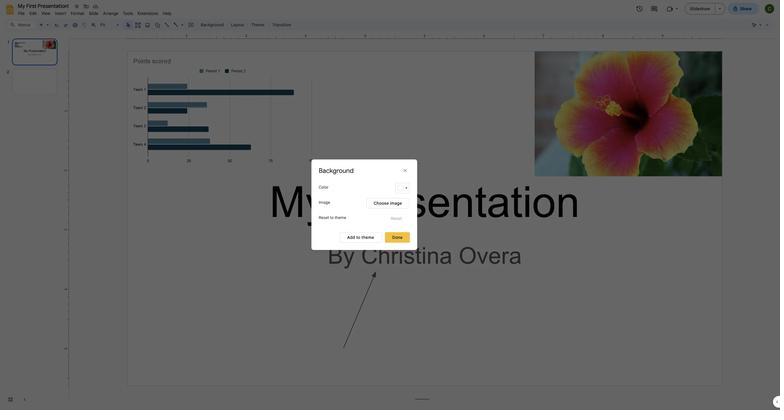 Task type: locate. For each thing, give the bounding box(es) containing it.
navigation
[[0, 33, 64, 410]]

1 horizontal spatial reset
[[391, 216, 402, 221]]

1 vertical spatial to
[[356, 235, 360, 240]]

background
[[201, 22, 224, 27], [319, 167, 354, 175]]

navigation inside background application
[[0, 33, 64, 410]]

done button
[[385, 232, 410, 243]]

0 horizontal spatial to
[[330, 215, 334, 220]]

to
[[330, 215, 334, 220], [356, 235, 360, 240]]

reset for reset
[[391, 216, 402, 221]]

theme button
[[249, 20, 267, 29]]

transition
[[272, 22, 291, 27]]

theme
[[335, 215, 346, 220], [362, 235, 374, 240]]

to inside button
[[356, 235, 360, 240]]

background application
[[0, 0, 780, 410]]

theme up the add to theme button
[[335, 215, 346, 220]]

mode and view toolbar
[[750, 19, 772, 31]]

Star checkbox
[[73, 2, 81, 11]]

1 horizontal spatial background
[[319, 167, 354, 175]]

1 horizontal spatial theme
[[362, 235, 374, 240]]

background heading
[[319, 167, 377, 175]]

1 vertical spatial background
[[319, 167, 354, 175]]

1 vertical spatial theme
[[362, 235, 374, 240]]

Rename text field
[[16, 2, 72, 9]]

0 horizontal spatial reset
[[319, 215, 329, 220]]

to down image
[[330, 215, 334, 220]]

to right add
[[356, 235, 360, 240]]

reset for reset to theme
[[319, 215, 329, 220]]

theme inside button
[[362, 235, 374, 240]]

color
[[319, 185, 329, 190]]

1 horizontal spatial to
[[356, 235, 360, 240]]

0 vertical spatial background
[[201, 22, 224, 27]]

Menus field
[[7, 21, 37, 29]]

theme for add to theme
[[362, 235, 374, 240]]

main toolbar
[[36, 20, 294, 29]]

0 vertical spatial to
[[330, 215, 334, 220]]

theme right add
[[362, 235, 374, 240]]

menu bar
[[16, 8, 174, 17]]

background dialog
[[311, 160, 417, 250]]

0 horizontal spatial background
[[201, 22, 224, 27]]

0 vertical spatial theme
[[335, 215, 346, 220]]

menu bar inside menu bar banner
[[16, 8, 174, 17]]

reset
[[319, 215, 329, 220], [391, 216, 402, 221]]

reset inside button
[[391, 216, 402, 221]]

add
[[347, 235, 355, 240]]

0 horizontal spatial theme
[[335, 215, 346, 220]]



Task type: describe. For each thing, give the bounding box(es) containing it.
choose image button
[[366, 198, 409, 209]]

reset to theme
[[319, 215, 346, 220]]

done
[[392, 235, 403, 240]]

background inside button
[[201, 22, 224, 27]]

theme for reset to theme
[[335, 215, 346, 220]]

background inside heading
[[319, 167, 354, 175]]

to for reset
[[330, 215, 334, 220]]

choose image
[[374, 201, 402, 206]]

choose
[[374, 201, 389, 206]]

image
[[319, 200, 330, 205]]

image
[[390, 201, 402, 206]]

theme
[[251, 22, 264, 27]]

add to theme button
[[340, 232, 381, 243]]

reset button
[[384, 213, 409, 224]]

to for add
[[356, 235, 360, 240]]

add to theme
[[347, 235, 374, 240]]

menu bar banner
[[0, 0, 780, 410]]

transition button
[[270, 20, 294, 29]]

share. private to only me. image
[[733, 6, 738, 11]]

background button
[[198, 20, 227, 29]]



Task type: vqa. For each thing, say whether or not it's contained in the screenshot.
navigation inside Background application
yes



